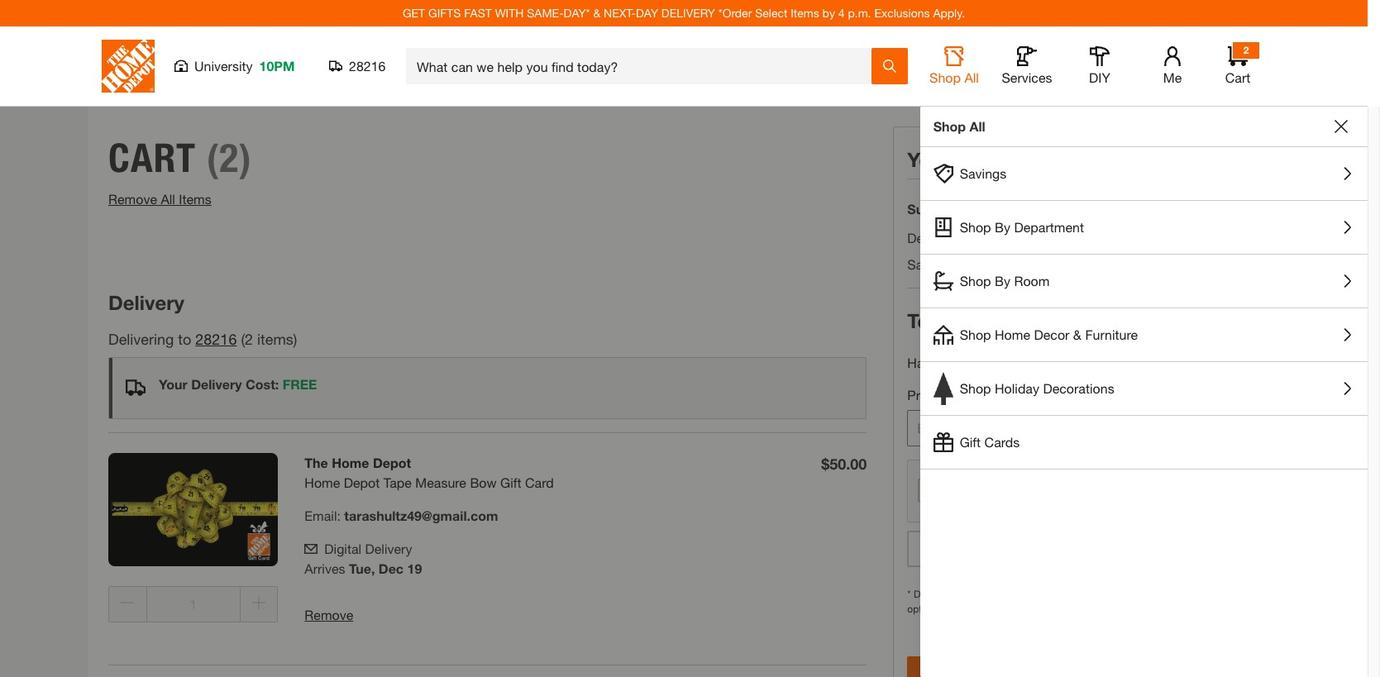 Task type: locate. For each thing, give the bounding box(es) containing it.
delivering to 28216 ( 2 item s )
[[108, 330, 297, 348]]

cards
[[985, 434, 1020, 450]]

)
[[294, 330, 297, 348]]

may
[[944, 603, 962, 616]]

2 inside cart 2
[[1244, 44, 1250, 56]]

total
[[908, 309, 953, 333]]

1 vertical spatial 2
[[245, 330, 253, 348]]

delivery up options
[[914, 588, 949, 601]]

depot up 'tape'
[[373, 455, 411, 471]]

*order
[[719, 6, 752, 20]]

gift inside the home depot home depot tape measure bow gift card
[[501, 475, 522, 491]]

get
[[403, 6, 425, 20]]

1 horizontal spatial remove
[[305, 607, 354, 623]]

remove all items link
[[108, 191, 212, 207]]

alert
[[108, 357, 867, 419]]

in inside * delivery fees are calculated at the lowest rate available. other delivery options may be available in checkout.
[[1021, 603, 1028, 616]]

1 by from the top
[[995, 219, 1011, 235]]

your order
[[908, 148, 1010, 171]]

me
[[1164, 69, 1182, 85]]

0 horizontal spatial in
[[1021, 603, 1028, 616]]

0 horizontal spatial gift
[[501, 475, 522, 491]]

gift
[[960, 434, 981, 450], [501, 475, 522, 491]]

your delivery cost: free
[[159, 376, 317, 392]]

remove down arrives at left bottom
[[305, 607, 354, 623]]

menu
[[921, 147, 1368, 470]]

0 vertical spatial &
[[594, 6, 601, 20]]

your up subtotal at the top of the page
[[908, 148, 951, 171]]

in down calculated on the right
[[1021, 603, 1028, 616]]

shop down "tax"
[[960, 273, 992, 289]]

have a promo code?
[[908, 355, 1035, 371]]

decor
[[1035, 327, 1070, 343]]

the
[[305, 455, 328, 471]]

home inside shop home decor & furniture button
[[995, 327, 1031, 343]]

delivery down the 28216 link
[[191, 376, 242, 392]]

shop home decor & furniture button
[[921, 309, 1368, 362]]

in
[[1042, 256, 1052, 272], [1021, 603, 1028, 616]]

diy button
[[1074, 46, 1127, 86]]

0 vertical spatial home
[[995, 327, 1031, 343]]

services button
[[1001, 46, 1054, 86]]

1 horizontal spatial 28216
[[349, 58, 386, 74]]

shop all
[[930, 69, 979, 85], [934, 118, 986, 134]]

0 vertical spatial in
[[1042, 256, 1052, 272]]

by
[[995, 219, 1011, 235], [995, 273, 1011, 289]]

calculated
[[990, 588, 1036, 601]]

your
[[908, 148, 951, 171], [159, 376, 188, 392]]

1 horizontal spatial your
[[908, 148, 951, 171]]

home for depot
[[332, 455, 369, 471]]

2 vertical spatial all
[[161, 191, 175, 207]]

your for your delivery cost: free
[[159, 376, 188, 392]]

gift cards link
[[921, 416, 1368, 469]]

bow
[[470, 475, 497, 491]]

decorations
[[1044, 381, 1115, 396]]

1 vertical spatial by
[[995, 273, 1011, 289]]

1 horizontal spatial 2
[[1244, 44, 1250, 56]]

shop all up your order
[[934, 118, 986, 134]]

gift inside menu
[[960, 434, 981, 450]]

holiday
[[995, 381, 1040, 396]]

by up (determined
[[995, 219, 1011, 235]]

next-
[[604, 6, 636, 20]]

2 left item
[[245, 330, 253, 348]]

your down the to
[[159, 376, 188, 392]]

0 vertical spatial 28216
[[349, 58, 386, 74]]

delivery up delivering
[[108, 291, 184, 314]]

1 vertical spatial gift
[[501, 475, 522, 491]]

1 vertical spatial &
[[1074, 327, 1082, 343]]

delivery up sales
[[908, 230, 955, 246]]

0 vertical spatial gift
[[960, 434, 981, 450]]

home for decor
[[995, 327, 1031, 343]]

0 vertical spatial remove
[[108, 191, 157, 207]]

code?
[[996, 355, 1035, 371]]

with
[[495, 6, 524, 20]]

have a promo code? link
[[908, 353, 1035, 374]]

shop all down apply.
[[930, 69, 979, 85]]

fees
[[952, 588, 971, 601]]

(2)
[[207, 134, 252, 182]]

2 up cart
[[1244, 44, 1250, 56]]

s
[[286, 330, 294, 348]]

day
[[636, 6, 659, 20]]

0 horizontal spatial your
[[159, 376, 188, 392]]

shop by department
[[960, 219, 1085, 235]]

delivery for your delivery cost: free
[[191, 376, 242, 392]]

in left later at the top of the page
[[1042, 256, 1052, 272]]

get gifts fast with same-day* & next-day delivery *order select items by 4 p.m. exclusions apply.
[[403, 6, 966, 20]]

free
[[283, 376, 317, 392]]

shop up "tax"
[[960, 219, 992, 235]]

0 vertical spatial shop all
[[930, 69, 979, 85]]

your for your order
[[908, 148, 951, 171]]

depot
[[373, 455, 411, 471], [344, 475, 380, 491]]

email: tarashultz49@gmail.com
[[305, 508, 498, 524]]

$61.98
[[1200, 201, 1246, 219]]

all down cart (2)
[[161, 191, 175, 207]]

1 horizontal spatial &
[[1074, 327, 1082, 343]]

cost:
[[246, 376, 279, 392]]

by inside button
[[995, 273, 1011, 289]]

promo down the have
[[908, 387, 947, 403]]

at
[[1038, 588, 1047, 601]]

order
[[956, 148, 1010, 171]]

1 vertical spatial items
[[179, 191, 212, 207]]

delivery up dec
[[365, 541, 412, 557]]

delivery inside * delivery fees are calculated at the lowest rate available. other delivery options may be available in checkout.
[[914, 588, 949, 601]]

sales
[[908, 256, 940, 272]]

dec
[[379, 561, 404, 577]]

1 vertical spatial your
[[159, 376, 188, 392]]

gift left cards
[[960, 434, 981, 450]]

1 horizontal spatial items
[[791, 6, 820, 20]]

tape
[[384, 475, 412, 491]]

delivery for digital delivery
[[365, 541, 412, 557]]

home right the
[[332, 455, 369, 471]]

shop holiday decorations
[[960, 381, 1115, 396]]

0 vertical spatial 2
[[1244, 44, 1250, 56]]

items left by
[[791, 6, 820, 20]]

0 horizontal spatial remove
[[108, 191, 157, 207]]

available.
[[1118, 588, 1159, 601]]

None text field
[[146, 586, 241, 623]]

fast
[[464, 6, 492, 20]]

by down (determined
[[995, 273, 1011, 289]]

& right "decor"
[[1074, 327, 1082, 343]]

1 vertical spatial 28216
[[196, 330, 237, 348]]

shop down have a promo code? link
[[960, 381, 992, 396]]

4
[[839, 6, 845, 20]]

shop inside button
[[960, 219, 992, 235]]

0 horizontal spatial &
[[594, 6, 601, 20]]

home down the
[[305, 475, 340, 491]]

1 horizontal spatial gift
[[960, 434, 981, 450]]

shop for decor
[[960, 327, 992, 343]]

1 vertical spatial remove
[[305, 607, 354, 623]]

1 vertical spatial depot
[[344, 475, 380, 491]]

shop for decorations
[[960, 381, 992, 396]]

items
[[791, 6, 820, 20], [179, 191, 212, 207]]

all up order
[[970, 118, 986, 134]]

arrives tue, dec 19
[[305, 561, 422, 577]]

1 horizontal spatial promo
[[953, 355, 992, 371]]

decrement image
[[121, 597, 134, 610]]

2 by from the top
[[995, 273, 1011, 289]]

department
[[1015, 219, 1085, 235]]

shop home decor & furniture
[[960, 327, 1139, 343]]

shop holiday decorations preview image
[[934, 372, 954, 405]]

0 vertical spatial depot
[[373, 455, 411, 471]]

delivery
[[662, 6, 716, 20]]

1 vertical spatial in
[[1021, 603, 1028, 616]]

0 vertical spatial by
[[995, 219, 1011, 235]]

home up code?
[[995, 327, 1031, 343]]

shop by department button
[[921, 201, 1368, 254]]

0 vertical spatial promo
[[953, 355, 992, 371]]

promo
[[953, 355, 992, 371], [908, 387, 947, 403]]

by inside button
[[995, 219, 1011, 235]]

2 vertical spatial home
[[305, 475, 340, 491]]

digital
[[325, 541, 362, 557]]

10pm
[[259, 58, 295, 74]]

remove for remove
[[305, 607, 354, 623]]

28216 inside button
[[349, 58, 386, 74]]

promo right a
[[953, 355, 992, 371]]

all left services
[[965, 69, 979, 85]]

(determined
[[968, 256, 1038, 272]]

0 vertical spatial items
[[791, 6, 820, 20]]

depot left 'tape'
[[344, 475, 380, 491]]

items down cart (2)
[[179, 191, 212, 207]]

& right day*
[[594, 6, 601, 20]]

0 horizontal spatial 28216
[[196, 330, 237, 348]]

tarashultz49@gmail.com
[[344, 508, 498, 524]]

gift right bow
[[501, 475, 522, 491]]

same-
[[527, 6, 564, 20]]

1 vertical spatial home
[[332, 455, 369, 471]]

university
[[194, 58, 253, 74]]

28216 button
[[329, 58, 386, 74]]

0 vertical spatial your
[[908, 148, 951, 171]]

all
[[965, 69, 979, 85], [970, 118, 986, 134], [161, 191, 175, 207]]

promo code (optional)
[[908, 387, 1026, 403]]

are
[[973, 588, 987, 601]]

remove down cart
[[108, 191, 157, 207]]

0 horizontal spatial promo
[[908, 387, 947, 403]]

&
[[594, 6, 601, 20], [1074, 327, 1082, 343]]

be
[[965, 603, 976, 616]]

have
[[908, 355, 938, 371]]

0 vertical spatial all
[[965, 69, 979, 85]]

shop up have a promo code?
[[960, 327, 992, 343]]



Task type: vqa. For each thing, say whether or not it's contained in the screenshot.
Cart
yes



Task type: describe. For each thing, give the bounding box(es) containing it.
19
[[407, 561, 422, 577]]

code
[[951, 387, 983, 403]]

1 vertical spatial shop all
[[934, 118, 986, 134]]

What can we help you find today? search field
[[417, 49, 871, 84]]

* delivery fees are calculated at the lowest rate available. other delivery options may be available in checkout.
[[908, 588, 1224, 616]]

the home depot home depot tape measure bow gift card
[[305, 455, 554, 491]]

gifts
[[429, 6, 461, 20]]

cart 2
[[1226, 44, 1251, 85]]

increment image
[[252, 597, 266, 610]]

delivery
[[1190, 588, 1224, 601]]

the home depot logo image
[[102, 40, 155, 93]]

drawer close image
[[1335, 120, 1349, 133]]

0 horizontal spatial items
[[179, 191, 212, 207]]

lowest
[[1066, 588, 1095, 601]]

diy
[[1090, 69, 1111, 85]]

product image
[[108, 453, 278, 567]]

shop all inside button
[[930, 69, 979, 85]]

tue,
[[349, 561, 375, 577]]

digital delivery
[[325, 541, 412, 557]]

by for department
[[995, 219, 1011, 235]]

tax
[[944, 256, 964, 272]]

0 horizontal spatial 2
[[245, 330, 253, 348]]

Enter Your Promo Code text field
[[908, 410, 1246, 447]]

by for room
[[995, 273, 1011, 289]]

available
[[979, 603, 1018, 616]]

feedback link image
[[1358, 280, 1381, 369]]

later
[[1056, 256, 1082, 272]]

furniture
[[1086, 327, 1139, 343]]

university 10pm
[[194, 58, 295, 74]]

other
[[1162, 588, 1187, 601]]

options
[[908, 603, 941, 616]]

shop by room button
[[921, 255, 1368, 308]]

arrives
[[305, 561, 345, 577]]

a
[[942, 355, 949, 371]]

exclusions
[[875, 6, 930, 20]]

remove all items
[[108, 191, 212, 207]]

to
[[178, 330, 191, 348]]

delivery for * delivery fees are calculated at the lowest rate available. other delivery options may be available in checkout.
[[914, 588, 949, 601]]

28216 link
[[196, 330, 237, 348]]

(
[[241, 330, 245, 348]]

day*
[[564, 6, 590, 20]]

the
[[1050, 588, 1064, 601]]

select
[[755, 6, 788, 20]]

rate
[[1098, 588, 1115, 601]]

shop by room
[[960, 273, 1050, 289]]

shop all button
[[928, 46, 981, 86]]

item
[[257, 330, 286, 348]]

services
[[1002, 69, 1053, 85]]

cart (2)
[[108, 134, 252, 182]]

apply.
[[934, 6, 966, 20]]

shop for department
[[960, 219, 992, 235]]

measure
[[416, 475, 467, 491]]

1 vertical spatial promo
[[908, 387, 947, 403]]

alert containing your delivery cost:
[[108, 357, 867, 419]]

checkout.
[[1031, 603, 1075, 616]]

remove for remove all items
[[108, 191, 157, 207]]

cart
[[108, 134, 196, 182]]

shop for room
[[960, 273, 992, 289]]

delivering
[[108, 330, 174, 348]]

$50.00
[[822, 455, 867, 473]]

gift cards
[[960, 434, 1020, 450]]

me button
[[1147, 46, 1200, 86]]

menu containing savings
[[921, 147, 1368, 470]]

shop down apply.
[[930, 69, 961, 85]]

shop holiday decorations button
[[921, 362, 1368, 415]]

1 vertical spatial all
[[970, 118, 986, 134]]

card
[[525, 475, 554, 491]]

shop up your order
[[934, 118, 966, 134]]

email:
[[305, 508, 341, 524]]

cart
[[1226, 69, 1251, 85]]

remove button
[[305, 606, 354, 625]]

sales tax (determined in later step)
[[908, 256, 1115, 272]]

step)
[[1085, 256, 1115, 272]]

savings button
[[921, 147, 1368, 200]]

1 horizontal spatial in
[[1042, 256, 1052, 272]]

subtotal
[[908, 201, 961, 217]]

all inside shop all button
[[965, 69, 979, 85]]

room
[[1015, 273, 1050, 289]]

by
[[823, 6, 836, 20]]

*
[[908, 588, 911, 601]]

& inside shop home decor & furniture button
[[1074, 327, 1082, 343]]

(optional)
[[986, 390, 1026, 403]]



